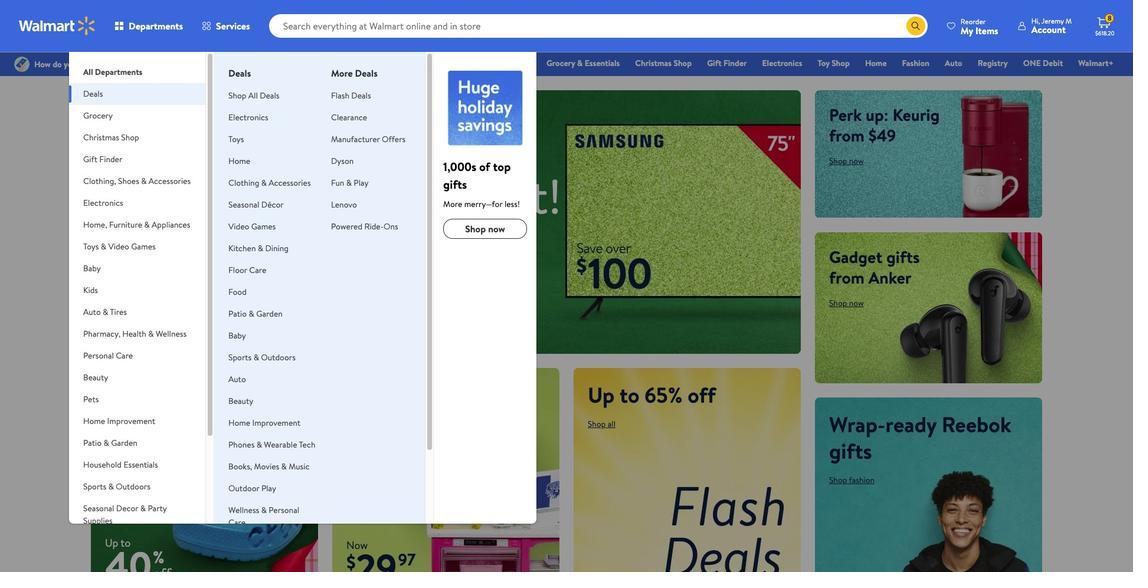 Task type: vqa. For each thing, say whether or not it's contained in the screenshot.
leftmost Home link
yes



Task type: describe. For each thing, give the bounding box(es) containing it.
fun & play link
[[331, 177, 369, 189]]

1 horizontal spatial all
[[249, 90, 258, 102]]

deals link
[[506, 57, 537, 70]]

all departments
[[83, 66, 143, 78]]

care for personal care
[[116, 350, 133, 362]]

appliances
[[152, 219, 190, 231]]

up to
[[105, 536, 131, 551]]

music
[[289, 461, 310, 473]]

up
[[238, 103, 256, 126]]

christmas shop button
[[69, 127, 206, 149]]

home left fashion link
[[866, 57, 887, 69]]

now for perk up: keurig from $49
[[850, 155, 864, 167]]

shop now link down merry—for
[[444, 219, 527, 239]]

1 vertical spatial home link
[[229, 155, 250, 167]]

decor
[[116, 503, 138, 515]]

outdoors for sports & outdoors dropdown button
[[116, 481, 150, 493]]

2 horizontal spatial electronics
[[763, 57, 803, 69]]

seasonal decor & party supplies button
[[69, 498, 206, 533]]

deals inside deals link
[[512, 57, 531, 69]]

up to 65% off
[[588, 381, 716, 410]]

auto & tires button
[[69, 302, 206, 324]]

furniture
[[109, 219, 142, 231]]

baby for "baby" link
[[229, 330, 246, 342]]

grocery & essentials
[[547, 57, 620, 69]]

shop now for select lego® sets up to 20% off
[[105, 155, 140, 167]]

tires
[[110, 306, 127, 318]]

gift for gift finder dropdown button
[[83, 154, 97, 165]]

electronics button
[[69, 193, 206, 214]]

now down merry—for
[[488, 223, 505, 236]]

home, furniture & appliances
[[83, 219, 190, 231]]

up for up to 65% off
[[588, 381, 615, 410]]

kids button
[[69, 280, 206, 302]]

sports & outdoors for sports & outdoors dropdown button
[[83, 481, 150, 493]]

hi, jeremy m account
[[1032, 16, 1072, 36]]

christmas for christmas shop link
[[636, 57, 672, 69]]

shop inside dropdown button
[[121, 132, 139, 144]]

ride-
[[365, 221, 384, 233]]

clothing & accessories link
[[229, 177, 311, 189]]

& inside seasonal decor & party supplies
[[140, 503, 146, 515]]

clothing,
[[83, 175, 116, 187]]

electronics inside dropdown button
[[83, 197, 123, 209]]

patio for patio & garden "dropdown button"
[[83, 438, 102, 449]]

reorder
[[961, 16, 986, 26]]

walmart+ link
[[1074, 57, 1120, 70]]

lego®
[[154, 103, 202, 126]]

now for select lego® sets up to 20% off
[[125, 155, 140, 167]]

home inside dropdown button
[[83, 416, 105, 428]]

christmas shop for christmas shop link
[[636, 57, 692, 69]]

1,000s
[[444, 159, 477, 175]]

clearance
[[331, 112, 367, 123]]

0 horizontal spatial more
[[331, 67, 353, 80]]

1 horizontal spatial electronics link
[[757, 57, 808, 70]]

beauty button
[[69, 367, 206, 389]]

improvement for home improvement dropdown button
[[107, 416, 155, 428]]

fashion link
[[897, 57, 935, 70]]

auto for the rightmost auto link
[[945, 57, 963, 69]]

party
[[148, 503, 167, 515]]

food
[[229, 286, 247, 298]]

movies
[[254, 461, 279, 473]]

all inside top gifts going fast! shop all gifts
[[367, 234, 374, 246]]

merry—for
[[465, 198, 503, 210]]

patio & garden for patio & garden "dropdown button"
[[83, 438, 137, 449]]

jeremy
[[1042, 16, 1065, 26]]

food link
[[229, 286, 247, 298]]

8
[[1108, 13, 1112, 23]]

pharmacy,
[[83, 328, 120, 340]]

supplies
[[83, 516, 113, 527]]

1 vertical spatial electronics link
[[229, 112, 268, 123]]

shop now link for gadget gifts from anker
[[830, 297, 864, 309]]

kitchen
[[229, 243, 256, 255]]

outdoor play
[[229, 483, 276, 495]]

now dollar 29.97 null group
[[332, 539, 416, 573]]

home down beauty link
[[229, 418, 250, 429]]

baby for the baby dropdown button
[[83, 263, 101, 275]]

1 vertical spatial off
[[688, 381, 716, 410]]

gifts inside wrap-ready reebok gifts
[[830, 437, 873, 466]]

kitchen & dining link
[[229, 243, 289, 255]]

0 horizontal spatial play
[[262, 483, 276, 495]]

décor
[[262, 199, 284, 211]]

deals inside dropdown button
[[83, 88, 103, 100]]

seasonal for seasonal décor
[[229, 199, 260, 211]]

gifts inside gadget gifts from anker
[[887, 245, 920, 268]]

shop all deals
[[229, 90, 280, 102]]

finder for gift finder dropdown button
[[99, 154, 122, 165]]

auto for auto & tires
[[83, 306, 101, 318]]

& for grocery & essentials link
[[578, 57, 583, 69]]

toys for 'toys' link
[[229, 133, 244, 145]]

sports & outdoors link
[[229, 352, 296, 364]]

floor care
[[229, 265, 267, 276]]

ready
[[886, 410, 937, 440]]

0 vertical spatial essentials
[[585, 57, 620, 69]]

shop fashion link
[[830, 475, 875, 486]]

games inside dropdown button
[[131, 241, 156, 253]]

seasonal décor link
[[229, 199, 284, 211]]

1 vertical spatial auto link
[[229, 374, 246, 386]]

1 vertical spatial electronics
[[229, 112, 268, 123]]

home improvement link
[[229, 418, 301, 429]]

video inside toys & video games dropdown button
[[108, 241, 129, 253]]

now for gadget gifts from anker
[[850, 297, 864, 309]]

shop now down merry—for
[[465, 223, 505, 236]]

from inside perk up: keurig from $49
[[830, 124, 865, 147]]

departments inside dropdown button
[[129, 19, 183, 32]]

up:
[[866, 103, 889, 126]]

walmart image
[[19, 17, 96, 35]]

sets
[[206, 103, 234, 126]]

debit
[[1044, 57, 1064, 69]]

seasonal decor & party supplies
[[83, 503, 167, 527]]

toys link
[[229, 133, 244, 145]]

lenovo link
[[331, 199, 357, 211]]

perk
[[830, 103, 862, 126]]

shop inside top gifts going fast! shop all gifts
[[347, 234, 365, 246]]

1 horizontal spatial auto link
[[940, 57, 968, 70]]

dyson
[[331, 155, 354, 167]]

more inside 1,000s of top gifts more merry—for less!
[[444, 198, 463, 210]]

clothing, shoes & accessories
[[83, 175, 191, 187]]

fashion
[[903, 57, 930, 69]]

wellness inside wellness & personal care
[[229, 505, 259, 517]]

1 vertical spatial departments
[[95, 66, 143, 78]]

seasonal for seasonal decor & party supplies
[[83, 503, 114, 515]]

powered ride-ons link
[[331, 221, 398, 233]]

1 horizontal spatial all
[[608, 418, 616, 430]]

%
[[153, 546, 164, 569]]

fast!
[[472, 164, 562, 229]]

ons
[[384, 221, 398, 233]]

anker
[[869, 266, 912, 289]]

from inside gadget gifts from anker
[[830, 266, 865, 289]]

beauty for beauty dropdown button
[[83, 372, 108, 384]]

personal inside wellness & personal care
[[269, 505, 299, 517]]

crew
[[242, 268, 286, 298]]

walmart+
[[1079, 57, 1114, 69]]

pets
[[83, 394, 99, 406]]

video games
[[229, 221, 276, 233]]

toy
[[818, 57, 830, 69]]

97
[[398, 549, 416, 572]]

& for phones & wearable tech link
[[257, 439, 262, 451]]

& inside clothing, shoes & accessories dropdown button
[[141, 175, 147, 187]]

gift finder button
[[69, 149, 206, 171]]

wrap-
[[830, 410, 886, 440]]

8 $618.20
[[1096, 13, 1115, 37]]

clothing & accessories
[[229, 177, 311, 189]]

sports for sports & outdoors link
[[229, 352, 252, 364]]

patio & garden for patio & garden link
[[229, 308, 283, 320]]

shop inside "link"
[[832, 57, 850, 69]]

20%
[[105, 124, 135, 147]]

gift finder for gift finder dropdown button
[[83, 154, 122, 165]]

home,
[[83, 219, 107, 231]]

finder for gift finder link
[[724, 57, 747, 69]]

& for fun & play link
[[346, 177, 352, 189]]

books, movies & music
[[229, 461, 310, 473]]

toys for toys & video games
[[83, 241, 99, 253]]

of
[[480, 159, 491, 175]]

services
[[216, 19, 250, 32]]

grocery for grocery
[[83, 110, 113, 122]]

clothing, shoes & accessories button
[[69, 171, 206, 193]]

patio & garden button
[[69, 433, 206, 455]]

fashion
[[850, 475, 875, 486]]

it's
[[347, 381, 369, 404]]

select lego® sets up to 20% off
[[105, 103, 276, 147]]



Task type: locate. For each thing, give the bounding box(es) containing it.
& inside wellness & personal care
[[261, 505, 267, 517]]

off up gift finder dropdown button
[[139, 124, 161, 147]]

1 horizontal spatial sports
[[229, 352, 252, 364]]

1 vertical spatial all
[[608, 418, 616, 430]]

1 vertical spatial wellness
[[229, 505, 259, 517]]

wellness inside pharmacy, health & wellness dropdown button
[[156, 328, 187, 340]]

home link down 'toys' link
[[229, 155, 250, 167]]

more deals
[[331, 67, 378, 80]]

baby
[[83, 263, 101, 275], [229, 330, 246, 342]]

0 horizontal spatial beauty
[[83, 372, 108, 384]]

& left party
[[140, 503, 146, 515]]

& right shoes
[[141, 175, 147, 187]]

electronics left toy
[[763, 57, 803, 69]]

0 vertical spatial games
[[251, 221, 276, 233]]

0 vertical spatial patio
[[229, 308, 247, 320]]

& for sports & outdoors dropdown button
[[108, 481, 114, 493]]

shop now for perk up: keurig from $49
[[830, 155, 864, 167]]

0 vertical spatial video
[[229, 221, 249, 233]]

0 horizontal spatial care
[[116, 350, 133, 362]]

crocs
[[105, 268, 158, 298]]

0 horizontal spatial auto link
[[229, 374, 246, 386]]

1 vertical spatial sports & outdoors
[[83, 481, 150, 493]]

top gifts going fast! shop all gifts
[[347, 116, 562, 246]]

gift for gift finder link
[[708, 57, 722, 69]]

garden for patio & garden "dropdown button"
[[111, 438, 137, 449]]

video games link
[[229, 221, 276, 233]]

1 vertical spatial garden
[[111, 438, 137, 449]]

& right phones
[[257, 439, 262, 451]]

outdoors down patio & garden link
[[261, 352, 296, 364]]

1 horizontal spatial to
[[260, 103, 276, 126]]

0 horizontal spatial improvement
[[107, 416, 155, 428]]

all departments link
[[69, 52, 206, 83]]

& for patio & garden link
[[249, 308, 254, 320]]

2 horizontal spatial care
[[249, 265, 267, 276]]

sports & outdoors for sports & outdoors link
[[229, 352, 296, 364]]

outdoors down the household essentials dropdown button
[[116, 481, 150, 493]]

home
[[866, 57, 887, 69], [229, 155, 250, 167], [83, 416, 105, 428], [229, 418, 250, 429]]

all down ride-
[[367, 234, 374, 246]]

patio down food link
[[229, 308, 247, 320]]

1 vertical spatial from
[[830, 266, 865, 289]]

0 horizontal spatial electronics
[[83, 197, 123, 209]]

search icon image
[[912, 21, 921, 31]]

christmas
[[636, 57, 672, 69], [83, 132, 119, 144]]

& inside home, furniture & appliances dropdown button
[[144, 219, 150, 231]]

auto for the bottommost auto link
[[229, 374, 246, 386]]

& down outdoor play link
[[261, 505, 267, 517]]

& right fun
[[346, 177, 352, 189]]

now down gadget gifts from anker
[[850, 297, 864, 309]]

0 vertical spatial baby
[[83, 263, 101, 275]]

sports inside dropdown button
[[83, 481, 106, 493]]

household essentials button
[[69, 455, 206, 477]]

0 vertical spatial more
[[331, 67, 353, 80]]

& inside grocery & essentials link
[[578, 57, 583, 69]]

auto down my at the top right of page
[[945, 57, 963, 69]]

& for kitchen & dining link
[[258, 243, 263, 255]]

gadget
[[830, 245, 883, 268]]

1 vertical spatial patio
[[83, 438, 102, 449]]

departments up the deals dropdown button
[[95, 66, 143, 78]]

1 horizontal spatial garden
[[256, 308, 283, 320]]

1 horizontal spatial finder
[[724, 57, 747, 69]]

1 vertical spatial seasonal
[[83, 503, 114, 515]]

0 horizontal spatial home improvement
[[83, 416, 155, 428]]

grocery & essentials link
[[541, 57, 626, 70]]

2 vertical spatial care
[[229, 517, 246, 529]]

shop now link for perk up: keurig from $49
[[830, 155, 864, 167]]

garden
[[256, 308, 283, 320], [111, 438, 137, 449]]

1 horizontal spatial wellness
[[229, 505, 259, 517]]

grocery right deals link
[[547, 57, 576, 69]]

2 horizontal spatial to
[[620, 381, 640, 410]]

up for up to
[[105, 536, 118, 551]]

care down health on the bottom left of page
[[116, 350, 133, 362]]

& left dining in the left top of the page
[[258, 243, 263, 255]]

up up shop all
[[588, 381, 615, 410]]

0 vertical spatial play
[[354, 177, 369, 189]]

seasonal décor
[[229, 199, 284, 211]]

beauty link
[[229, 396, 254, 407]]

registry link
[[973, 57, 1014, 70]]

christmas inside christmas shop link
[[636, 57, 672, 69]]

& inside pharmacy, health & wellness dropdown button
[[148, 328, 154, 340]]

& for patio & garden "dropdown button"
[[104, 438, 109, 449]]

1 horizontal spatial up
[[588, 381, 615, 410]]

seasonal up supplies
[[83, 503, 114, 515]]

0 horizontal spatial auto
[[83, 306, 101, 318]]

now for crocs for your crew
[[125, 306, 140, 318]]

0 vertical spatial to
[[260, 103, 276, 126]]

baby button
[[69, 258, 206, 280]]

accessories inside dropdown button
[[149, 175, 191, 187]]

1 horizontal spatial christmas
[[636, 57, 672, 69]]

shop samsung
[[407, 234, 458, 246]]

2 vertical spatial to
[[121, 536, 131, 551]]

grocery for grocery & essentials
[[547, 57, 576, 69]]

christmas inside christmas shop dropdown button
[[83, 132, 119, 144]]

& for toys & video games dropdown button
[[101, 241, 106, 253]]

auto & tires
[[83, 306, 127, 318]]

improvement inside dropdown button
[[107, 416, 155, 428]]

auto up beauty link
[[229, 374, 246, 386]]

shop now link down perk
[[830, 155, 864, 167]]

now down perk up: keurig from $49
[[850, 155, 864, 167]]

0 horizontal spatial all
[[367, 234, 374, 246]]

1 horizontal spatial games
[[251, 221, 276, 233]]

& inside patio & garden "dropdown button"
[[104, 438, 109, 449]]

essentials down the search search field
[[585, 57, 620, 69]]

0 horizontal spatial games
[[131, 241, 156, 253]]

flash deals
[[331, 90, 371, 102]]

1 vertical spatial all
[[249, 90, 258, 102]]

electronics
[[763, 57, 803, 69], [229, 112, 268, 123], [83, 197, 123, 209]]

play down books, movies & music "link"
[[262, 483, 276, 495]]

all up up
[[249, 90, 258, 102]]

games down home, furniture & appliances dropdown button
[[131, 241, 156, 253]]

personal inside 'dropdown button'
[[83, 350, 114, 362]]

essentials
[[585, 57, 620, 69], [124, 459, 158, 471]]

from left $49
[[830, 124, 865, 147]]

top
[[347, 116, 420, 182]]

now down kids dropdown button
[[125, 306, 140, 318]]

to for up to 65% off
[[620, 381, 640, 410]]

electronics link down shop all deals
[[229, 112, 268, 123]]

1 horizontal spatial play
[[354, 177, 369, 189]]

care for floor care
[[249, 265, 267, 276]]

1 horizontal spatial auto
[[229, 374, 246, 386]]

0 vertical spatial departments
[[129, 19, 183, 32]]

Walmart Site-Wide search field
[[269, 14, 928, 38]]

1 horizontal spatial accessories
[[269, 177, 311, 189]]

wellness right health on the bottom left of page
[[156, 328, 187, 340]]

outdoors for sports & outdoors link
[[261, 352, 296, 364]]

shop now
[[105, 155, 140, 167], [830, 155, 864, 167], [465, 223, 505, 236], [830, 297, 864, 309], [105, 306, 140, 318]]

0 horizontal spatial sports & outdoors
[[83, 481, 150, 493]]

1 horizontal spatial care
[[229, 517, 246, 529]]

0 horizontal spatial patio & garden
[[83, 438, 137, 449]]

1 vertical spatial finder
[[99, 154, 122, 165]]

outdoors inside dropdown button
[[116, 481, 150, 493]]

1 horizontal spatial baby
[[229, 330, 246, 342]]

& for auto & tires 'dropdown button'
[[103, 306, 108, 318]]

home improvement for home improvement dropdown button
[[83, 416, 155, 428]]

keurig
[[893, 103, 940, 126]]

patio inside "dropdown button"
[[83, 438, 102, 449]]

christmas shop inside dropdown button
[[83, 132, 139, 144]]

& down patio & garden link
[[254, 352, 259, 364]]

flash
[[331, 90, 350, 102]]

grocery inside "dropdown button"
[[83, 110, 113, 122]]

1 vertical spatial baby
[[229, 330, 246, 342]]

0 horizontal spatial home link
[[229, 155, 250, 167]]

1 horizontal spatial video
[[229, 221, 249, 233]]

pharmacy, health & wellness
[[83, 328, 187, 340]]

finder inside dropdown button
[[99, 154, 122, 165]]

gadget gifts from anker
[[830, 245, 920, 289]]

home link
[[860, 57, 893, 70], [229, 155, 250, 167]]

0 horizontal spatial personal
[[83, 350, 114, 362]]

kids
[[83, 285, 98, 296]]

1 vertical spatial essentials
[[124, 459, 158, 471]]

sports down "baby" link
[[229, 352, 252, 364]]

now
[[347, 539, 368, 554]]

accessories up the décor
[[269, 177, 311, 189]]

beauty inside beauty dropdown button
[[83, 372, 108, 384]]

home improvement for home improvement link
[[229, 418, 301, 429]]

shop now link
[[105, 155, 140, 167], [830, 155, 864, 167], [444, 219, 527, 239], [830, 297, 864, 309], [105, 306, 140, 318]]

to for up to
[[121, 536, 131, 551]]

games up the kitchen & dining
[[251, 221, 276, 233]]

registry
[[978, 57, 1009, 69]]

home improvement up phones & wearable tech link
[[229, 418, 301, 429]]

0 vertical spatial care
[[249, 265, 267, 276]]

improvement down "pets" dropdown button
[[107, 416, 155, 428]]

& down household
[[108, 481, 114, 493]]

gift finder inside gift finder link
[[708, 57, 747, 69]]

clearance link
[[331, 112, 367, 123]]

grocery up the 20%
[[83, 110, 113, 122]]

to down seasonal decor & party supplies
[[121, 536, 131, 551]]

shop now link for select lego® sets up to 20% off
[[105, 155, 140, 167]]

0 vertical spatial all
[[367, 234, 374, 246]]

shop now for gadget gifts from anker
[[830, 297, 864, 309]]

1 vertical spatial care
[[116, 350, 133, 362]]

care inside wellness & personal care
[[229, 517, 246, 529]]

care down outdoor
[[229, 517, 246, 529]]

1 horizontal spatial patio
[[229, 308, 247, 320]]

0 vertical spatial home link
[[860, 57, 893, 70]]

sports & outdoors down household essentials at bottom
[[83, 481, 150, 493]]

up inside group
[[105, 536, 118, 551]]

sports for sports & outdoors dropdown button
[[83, 481, 106, 493]]

pets button
[[69, 389, 206, 411]]

baby down patio & garden link
[[229, 330, 246, 342]]

to inside group
[[121, 536, 131, 551]]

garden inside "dropdown button"
[[111, 438, 137, 449]]

beauty up home improvement link
[[229, 396, 254, 407]]

shop all deals link
[[229, 90, 280, 102]]

top
[[493, 159, 511, 175]]

auto inside 'dropdown button'
[[83, 306, 101, 318]]

essentials inside dropdown button
[[124, 459, 158, 471]]

0 horizontal spatial outdoors
[[116, 481, 150, 493]]

deals image
[[444, 66, 527, 150]]

0 horizontal spatial gift finder
[[83, 154, 122, 165]]

books,
[[229, 461, 252, 473]]

auto link down my at the top right of page
[[940, 57, 968, 70]]

& left tires
[[103, 306, 108, 318]]

65%
[[645, 381, 683, 410]]

1 horizontal spatial electronics
[[229, 112, 268, 123]]

1 horizontal spatial home link
[[860, 57, 893, 70]]

accessories
[[149, 175, 191, 187], [269, 177, 311, 189]]

shop now link up shoes
[[105, 155, 140, 167]]

sports down household
[[83, 481, 106, 493]]

0 vertical spatial sports & outdoors
[[229, 352, 296, 364]]

grocery button
[[69, 105, 206, 127]]

garden up household essentials at bottom
[[111, 438, 137, 449]]

going
[[347, 164, 461, 229]]

from left anker at the right
[[830, 266, 865, 289]]

patio & garden down food link
[[229, 308, 283, 320]]

1 horizontal spatial personal
[[269, 505, 299, 517]]

& right clothing
[[261, 177, 267, 189]]

shop samsung link
[[407, 234, 458, 246]]

& for clothing & accessories link
[[261, 177, 267, 189]]

gift finder for gift finder link
[[708, 57, 747, 69]]

0 horizontal spatial essentials
[[124, 459, 158, 471]]

household essentials
[[83, 459, 158, 471]]

sports & outdoors inside dropdown button
[[83, 481, 150, 493]]

& for wellness & personal care link
[[261, 505, 267, 517]]

it's a barbie world!
[[347, 381, 480, 404]]

wellness & personal care link
[[229, 505, 299, 529]]

1 horizontal spatial outdoors
[[261, 352, 296, 364]]

auto link up beauty link
[[229, 374, 246, 386]]

home, furniture & appliances button
[[69, 214, 206, 236]]

1 vertical spatial to
[[620, 381, 640, 410]]

0 horizontal spatial all
[[83, 66, 93, 78]]

all down up to 65% off
[[608, 418, 616, 430]]

2 from from the top
[[830, 266, 865, 289]]

up to 40 percent off group
[[91, 536, 171, 573]]

shop now link for crocs for your crew
[[105, 306, 140, 318]]

garden for patio & garden link
[[256, 308, 283, 320]]

1 vertical spatial christmas
[[83, 132, 119, 144]]

& up household
[[104, 438, 109, 449]]

& inside auto & tires 'dropdown button'
[[103, 306, 108, 318]]

a
[[373, 381, 381, 404]]

personal down outdoor play link
[[269, 505, 299, 517]]

outdoor play link
[[229, 483, 276, 495]]

world!
[[435, 381, 480, 404]]

shop now for crocs for your crew
[[105, 306, 140, 318]]

& right health on the bottom left of page
[[148, 328, 154, 340]]

powered
[[331, 221, 363, 233]]

& for sports & outdoors link
[[254, 352, 259, 364]]

outdoor
[[229, 483, 260, 495]]

0 vertical spatial finder
[[724, 57, 747, 69]]

1 from from the top
[[830, 124, 865, 147]]

& inside sports & outdoors dropdown button
[[108, 481, 114, 493]]

home down 'toys' link
[[229, 155, 250, 167]]

gift inside gift finder dropdown button
[[83, 154, 97, 165]]

0 horizontal spatial accessories
[[149, 175, 191, 187]]

$618.20
[[1096, 29, 1115, 37]]

to right up
[[260, 103, 276, 126]]

off inside select lego® sets up to 20% off
[[139, 124, 161, 147]]

0 vertical spatial personal
[[83, 350, 114, 362]]

beauty up pets
[[83, 372, 108, 384]]

phones & wearable tech link
[[229, 439, 316, 451]]

0 vertical spatial wellness
[[156, 328, 187, 340]]

patio & garden up household
[[83, 438, 137, 449]]

0 vertical spatial toys
[[229, 133, 244, 145]]

care right floor
[[249, 265, 267, 276]]

gift finder inside gift finder dropdown button
[[83, 154, 122, 165]]

& right furniture
[[144, 219, 150, 231]]

sports
[[229, 352, 252, 364], [83, 481, 106, 493]]

1 horizontal spatial seasonal
[[229, 199, 260, 211]]

beauty
[[83, 372, 108, 384], [229, 396, 254, 407]]

manufacturer
[[331, 133, 380, 145]]

patio for patio & garden link
[[229, 308, 247, 320]]

1 horizontal spatial christmas shop
[[636, 57, 692, 69]]

gift inside gift finder link
[[708, 57, 722, 69]]

christmas for christmas shop dropdown button
[[83, 132, 119, 144]]

1 vertical spatial beauty
[[229, 396, 254, 407]]

0 vertical spatial auto link
[[940, 57, 968, 70]]

samsung
[[427, 234, 458, 246]]

departments
[[129, 19, 183, 32], [95, 66, 143, 78]]

shop now link down gadget gifts from anker
[[830, 297, 864, 309]]

1,000s of top gifts more merry—for less!
[[444, 159, 520, 210]]

christmas shop
[[636, 57, 692, 69], [83, 132, 139, 144]]

0 horizontal spatial toys
[[83, 241, 99, 253]]

all up the deals dropdown button
[[83, 66, 93, 78]]

1 horizontal spatial grocery
[[547, 57, 576, 69]]

toys down up
[[229, 133, 244, 145]]

care inside 'dropdown button'
[[116, 350, 133, 362]]

baby inside dropdown button
[[83, 263, 101, 275]]

improvement for home improvement link
[[252, 418, 301, 429]]

electronics link left toy
[[757, 57, 808, 70]]

1 vertical spatial outdoors
[[116, 481, 150, 493]]

now up shoes
[[125, 155, 140, 167]]

improvement up wearable
[[252, 418, 301, 429]]

0 horizontal spatial christmas
[[83, 132, 119, 144]]

beauty for beauty link
[[229, 396, 254, 407]]

& down walmart site-wide search field
[[578, 57, 583, 69]]

your
[[196, 268, 237, 298]]

shop now link up health on the bottom left of page
[[105, 306, 140, 318]]

electronics down the clothing,
[[83, 197, 123, 209]]

auto down kids
[[83, 306, 101, 318]]

0 vertical spatial outdoors
[[261, 352, 296, 364]]

more up flash
[[331, 67, 353, 80]]

Search search field
[[269, 14, 928, 38]]

christmas shop for christmas shop dropdown button
[[83, 132, 139, 144]]

sports & outdoors down "baby" link
[[229, 352, 296, 364]]

1 horizontal spatial essentials
[[585, 57, 620, 69]]

shop
[[674, 57, 692, 69], [832, 57, 850, 69], [229, 90, 247, 102], [121, 132, 139, 144], [105, 155, 123, 167], [830, 155, 848, 167], [465, 223, 486, 236], [347, 234, 365, 246], [407, 234, 425, 246], [830, 297, 848, 309], [105, 306, 123, 318], [588, 418, 606, 430], [830, 475, 848, 486]]

shop now up shoes
[[105, 155, 140, 167]]

seasonal inside seasonal decor & party supplies
[[83, 503, 114, 515]]

& inside toys & video games dropdown button
[[101, 241, 106, 253]]

toys & video games
[[83, 241, 156, 253]]

& down 'crew'
[[249, 308, 254, 320]]

more left merry—for
[[444, 198, 463, 210]]

essentials down patio & garden "dropdown button"
[[124, 459, 158, 471]]

video down furniture
[[108, 241, 129, 253]]

patio up household
[[83, 438, 102, 449]]

gifts inside 1,000s of top gifts more merry—for less!
[[444, 177, 467, 193]]

pharmacy, health & wellness button
[[69, 324, 206, 345]]

& left music
[[281, 461, 287, 473]]

1 vertical spatial more
[[444, 198, 463, 210]]

toys inside dropdown button
[[83, 241, 99, 253]]

& down home,
[[101, 241, 106, 253]]

barbie
[[384, 381, 431, 404]]

shop now up health on the bottom left of page
[[105, 306, 140, 318]]

electronics down shop all deals
[[229, 112, 268, 123]]

video
[[229, 221, 249, 233], [108, 241, 129, 253]]

patio & garden inside patio & garden "dropdown button"
[[83, 438, 137, 449]]

1 horizontal spatial patio & garden
[[229, 308, 283, 320]]

1 vertical spatial grocery
[[83, 110, 113, 122]]

0 vertical spatial grocery
[[547, 57, 576, 69]]

home improvement inside dropdown button
[[83, 416, 155, 428]]

1 horizontal spatial more
[[444, 198, 463, 210]]

accessories down gift finder dropdown button
[[149, 175, 191, 187]]

my
[[961, 24, 974, 37]]

shop now down gadget gifts from anker
[[830, 297, 864, 309]]

gift right christmas shop link
[[708, 57, 722, 69]]

1 vertical spatial games
[[131, 241, 156, 253]]

1 vertical spatial auto
[[83, 306, 101, 318]]

shoes
[[118, 175, 139, 187]]

up down supplies
[[105, 536, 118, 551]]

home down pets
[[83, 416, 105, 428]]

shop all link
[[588, 418, 616, 430]]

departments up all departments link
[[129, 19, 183, 32]]

0 vertical spatial sports
[[229, 352, 252, 364]]

patio
[[229, 308, 247, 320], [83, 438, 102, 449]]

hi,
[[1032, 16, 1041, 26]]

0 horizontal spatial garden
[[111, 438, 137, 449]]

video up kitchen
[[229, 221, 249, 233]]

less!
[[505, 198, 520, 210]]

toys down home,
[[83, 241, 99, 253]]

to inside select lego® sets up to 20% off
[[260, 103, 276, 126]]

crocs for your crew
[[105, 268, 286, 298]]

clothing
[[229, 177, 259, 189]]

wrap-ready reebok gifts
[[830, 410, 1012, 466]]

2 vertical spatial auto
[[229, 374, 246, 386]]

shop now down perk
[[830, 155, 864, 167]]

play right fun
[[354, 177, 369, 189]]

grocery
[[547, 57, 576, 69], [83, 110, 113, 122]]

0 vertical spatial garden
[[256, 308, 283, 320]]

off right 65% at bottom right
[[688, 381, 716, 410]]

0 vertical spatial all
[[83, 66, 93, 78]]



